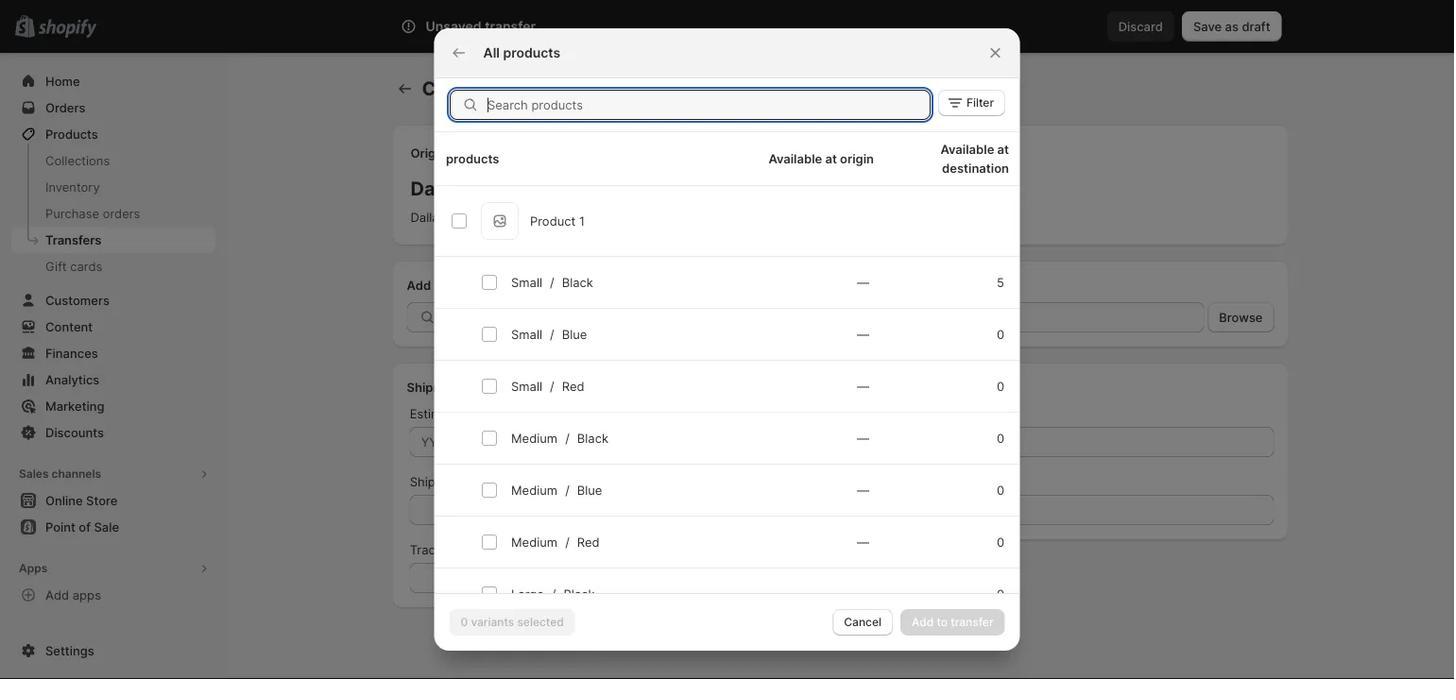 Task type: vqa. For each thing, say whether or not it's contained in the screenshot.
the princess icon
no



Task type: locate. For each thing, give the bounding box(es) containing it.
—
[[857, 275, 869, 290], [857, 327, 869, 342], [857, 379, 869, 394], [857, 431, 869, 446], [857, 483, 869, 497], [857, 535, 869, 549], [857, 587, 869, 601]]

5
[[996, 275, 1004, 290]]

products down search
[[503, 45, 561, 61]]

0 vertical spatial medium
[[511, 431, 557, 446]]

number
[[926, 406, 970, 421], [463, 542, 507, 557]]

1 details from the left
[[467, 380, 507, 394]]

add apps button
[[11, 582, 215, 609]]

red
[[561, 379, 584, 394], [577, 535, 599, 549]]

small for blue
[[511, 327, 542, 342]]

number right tracking on the bottom of page
[[463, 542, 507, 557]]

available at origin
[[768, 151, 874, 166]]

black for large
[[563, 587, 594, 601]]

dallas,
[[411, 210, 449, 224], [452, 210, 491, 224]]

apps
[[72, 588, 101, 602]]

black
[[561, 275, 593, 290], [577, 431, 608, 446], [563, 587, 594, 601]]

save
[[1193, 19, 1222, 34]]

unsaved transfer
[[426, 18, 536, 34]]

0 vertical spatial add
[[407, 278, 431, 292]]

0 vertical spatial number
[[926, 406, 970, 421]]

1 horizontal spatial number
[[926, 406, 970, 421]]

7 — from the top
[[857, 587, 869, 601]]

1 vertical spatial red
[[577, 535, 599, 549]]

at inside available at destination
[[997, 142, 1009, 156]]

tracking number
[[410, 542, 507, 557]]

purchase orders
[[45, 206, 140, 221]]

purchase
[[45, 206, 99, 221]]

add apps
[[45, 588, 101, 602]]

products up the "dallas, dallas, tx"
[[446, 151, 499, 166]]

1 vertical spatial number
[[463, 542, 507, 557]]

at left origin
[[825, 151, 837, 166]]

products link
[[11, 121, 215, 147]]

transfer
[[485, 18, 536, 34], [489, 77, 563, 100]]

add for add apps
[[45, 588, 69, 602]]

dallas, left tx
[[452, 210, 491, 224]]

unsaved
[[426, 18, 482, 34]]

3 medium from the top
[[511, 535, 557, 549]]

small for red
[[511, 379, 542, 394]]

available for available at destination
[[940, 142, 994, 156]]

details
[[467, 380, 507, 394], [927, 380, 967, 394]]

0 vertical spatial red
[[561, 379, 584, 394]]

destination
[[942, 161, 1009, 175]]

2 small from the top
[[511, 327, 542, 342]]

0 horizontal spatial available
[[768, 151, 822, 166]]

blue
[[561, 327, 587, 342], [577, 483, 602, 497]]

sales channels button
[[11, 461, 215, 488]]

add down the "dallas, dallas, tx"
[[407, 278, 431, 292]]

0 horizontal spatial add
[[45, 588, 69, 602]]

transfer down all products
[[489, 77, 563, 100]]

channels
[[51, 467, 101, 481]]

1 horizontal spatial at
[[997, 142, 1009, 156]]

3 small from the top
[[511, 379, 542, 394]]

1 horizontal spatial dallas,
[[452, 210, 491, 224]]

discounts
[[45, 425, 104, 440]]

all products dialog
[[0, 28, 1454, 679]]

2 vertical spatial medium
[[511, 535, 557, 549]]

origin
[[411, 146, 447, 160]]

1 vertical spatial products
[[446, 151, 499, 166]]

0 horizontal spatial at
[[825, 151, 837, 166]]

add left apps
[[45, 588, 69, 602]]

reference
[[863, 406, 922, 421]]

shipment details
[[407, 380, 507, 394]]

transfer for create transfer
[[489, 77, 563, 100]]

3 — from the top
[[857, 379, 869, 394]]

purchase orders link
[[11, 200, 215, 227]]

gift cards link
[[11, 253, 215, 280]]

filter button
[[938, 90, 1005, 116]]

medium for blue
[[511, 483, 557, 497]]

at up destination
[[997, 142, 1009, 156]]

0 horizontal spatial details
[[467, 380, 507, 394]]

available at destination
[[940, 142, 1009, 175]]

⌘
[[970, 19, 982, 34]]

k
[[985, 19, 993, 34]]

1 vertical spatial transfer
[[489, 77, 563, 100]]

additional
[[863, 380, 924, 394]]

dallas, down origin
[[411, 210, 449, 224]]

0 horizontal spatial dallas,
[[411, 210, 449, 224]]

2 vertical spatial products
[[434, 278, 487, 292]]

0 vertical spatial blue
[[561, 327, 587, 342]]

browse button
[[1208, 302, 1274, 333]]

0 vertical spatial black
[[561, 275, 593, 290]]

medium
[[511, 431, 557, 446], [511, 483, 557, 497], [511, 535, 557, 549]]

details up reference number
[[927, 380, 967, 394]]

1 small from the top
[[511, 275, 542, 290]]

1 dallas, from the left
[[411, 210, 449, 224]]

add products
[[407, 278, 487, 292]]

2 details from the left
[[927, 380, 967, 394]]

available
[[940, 142, 994, 156], [768, 151, 822, 166]]

sales channels
[[19, 467, 101, 481]]

1 medium from the top
[[511, 431, 557, 446]]

small
[[511, 275, 542, 290], [511, 327, 542, 342], [511, 379, 542, 394]]

5 — from the top
[[857, 483, 869, 497]]

1 horizontal spatial add
[[407, 278, 431, 292]]

add inside button
[[45, 588, 69, 602]]

shipping
[[410, 474, 460, 489]]

2 — from the top
[[857, 327, 869, 342]]

5 0 from the top
[[996, 535, 1004, 549]]

transfer for unsaved transfer
[[485, 18, 536, 34]]

products
[[503, 45, 561, 61], [446, 151, 499, 166], [434, 278, 487, 292]]

products down the "dallas, dallas, tx"
[[434, 278, 487, 292]]

create
[[422, 77, 484, 100]]

0 vertical spatial transfer
[[485, 18, 536, 34]]

details for additional details
[[927, 380, 967, 394]]

available up destination
[[940, 142, 994, 156]]

collections
[[45, 153, 110, 168]]

at
[[997, 142, 1009, 156], [825, 151, 837, 166]]

number for reference number
[[926, 406, 970, 421]]

1 vertical spatial blue
[[577, 483, 602, 497]]

transfers
[[45, 232, 101, 247]]

blue for small
[[561, 327, 587, 342]]

6 — from the top
[[857, 535, 869, 549]]

1 horizontal spatial available
[[940, 142, 994, 156]]

product
[[530, 214, 575, 228]]

at for origin
[[825, 151, 837, 166]]

0 vertical spatial small
[[511, 275, 542, 290]]

1 vertical spatial small
[[511, 327, 542, 342]]

0 horizontal spatial number
[[463, 542, 507, 557]]

1 0 from the top
[[996, 327, 1004, 342]]

2 vertical spatial small
[[511, 379, 542, 394]]

tx
[[494, 210, 510, 224]]

available left origin
[[768, 151, 822, 166]]

0 vertical spatial products
[[503, 45, 561, 61]]

gift cards
[[45, 259, 102, 274]]

1 vertical spatial medium
[[511, 483, 557, 497]]

1 vertical spatial add
[[45, 588, 69, 602]]

cancel
[[844, 616, 882, 629]]

transfer up all products
[[485, 18, 536, 34]]

shopify image
[[38, 19, 97, 38]]

estimated
[[410, 406, 468, 421]]

1 horizontal spatial details
[[927, 380, 967, 394]]

shipment
[[407, 380, 464, 394]]

2 medium from the top
[[511, 483, 557, 497]]

available inside available at destination
[[940, 142, 994, 156]]

add
[[407, 278, 431, 292], [45, 588, 69, 602]]

0
[[996, 327, 1004, 342], [996, 379, 1004, 394], [996, 431, 1004, 446], [996, 483, 1004, 497], [996, 535, 1004, 549], [996, 587, 1004, 601]]

1 vertical spatial black
[[577, 431, 608, 446]]

6 0 from the top
[[996, 587, 1004, 601]]

details up arrival at the bottom left
[[467, 380, 507, 394]]

number down additional details
[[926, 406, 970, 421]]

estimated arrival
[[410, 406, 507, 421]]

products for add products
[[434, 278, 487, 292]]

2 vertical spatial black
[[563, 587, 594, 601]]



Task type: describe. For each thing, give the bounding box(es) containing it.
discard
[[1118, 19, 1163, 34]]

settings
[[45, 643, 94, 658]]

settings link
[[11, 638, 215, 664]]

save as draft
[[1193, 19, 1270, 34]]

save as draft button
[[1182, 11, 1282, 42]]

shipping carrier
[[410, 474, 501, 489]]

4 0 from the top
[[996, 483, 1004, 497]]

1
[[579, 214, 584, 228]]

carrier
[[464, 474, 501, 489]]

sales
[[19, 467, 49, 481]]

product 1
[[530, 214, 584, 228]]

available for available at origin
[[768, 151, 822, 166]]

dallas, dallas, tx
[[411, 210, 510, 224]]

apps button
[[11, 556, 215, 582]]

large
[[511, 587, 544, 601]]

small for black
[[511, 275, 542, 290]]

add for add products
[[407, 278, 431, 292]]

number for tracking number
[[463, 542, 507, 557]]

apps
[[19, 562, 48, 575]]

search
[[484, 19, 524, 34]]

browse
[[1219, 310, 1263, 325]]

orders
[[103, 206, 140, 221]]

black for small
[[561, 275, 593, 290]]

additional details
[[863, 380, 967, 394]]

red for medium
[[577, 535, 599, 549]]

blue for medium
[[577, 483, 602, 497]]

collections link
[[11, 147, 215, 174]]

1 — from the top
[[857, 275, 869, 290]]

medium for black
[[511, 431, 557, 446]]

⌘ k
[[970, 19, 993, 34]]

at for destination
[[997, 142, 1009, 156]]

draft
[[1242, 19, 1270, 34]]

create transfer
[[422, 77, 563, 100]]

gift
[[45, 259, 67, 274]]

inventory
[[45, 180, 100, 194]]

Search products text field
[[487, 90, 930, 120]]

4 — from the top
[[857, 431, 869, 446]]

red for small
[[561, 379, 584, 394]]

tracking
[[410, 542, 460, 557]]

2 0 from the top
[[996, 379, 1004, 394]]

black for medium
[[577, 431, 608, 446]]

products
[[45, 127, 98, 141]]

transfers link
[[11, 227, 215, 253]]

all products
[[483, 45, 561, 61]]

as
[[1225, 19, 1239, 34]]

medium for red
[[511, 535, 557, 549]]

products for all products
[[503, 45, 561, 61]]

tags
[[863, 474, 891, 489]]

discard link
[[1107, 11, 1174, 42]]

all
[[483, 45, 500, 61]]

home
[[45, 74, 80, 88]]

arrival
[[471, 406, 507, 421]]

inventory link
[[11, 174, 215, 200]]

cards
[[70, 259, 102, 274]]

discounts link
[[11, 420, 215, 446]]

filter
[[966, 96, 994, 110]]

3 0 from the top
[[996, 431, 1004, 446]]

reference number
[[863, 406, 970, 421]]

origin
[[840, 151, 874, 166]]

cancel button
[[833, 609, 893, 636]]

destination
[[860, 146, 928, 160]]

2 dallas, from the left
[[452, 210, 491, 224]]

home link
[[11, 68, 215, 94]]

details for shipment details
[[467, 380, 507, 394]]



